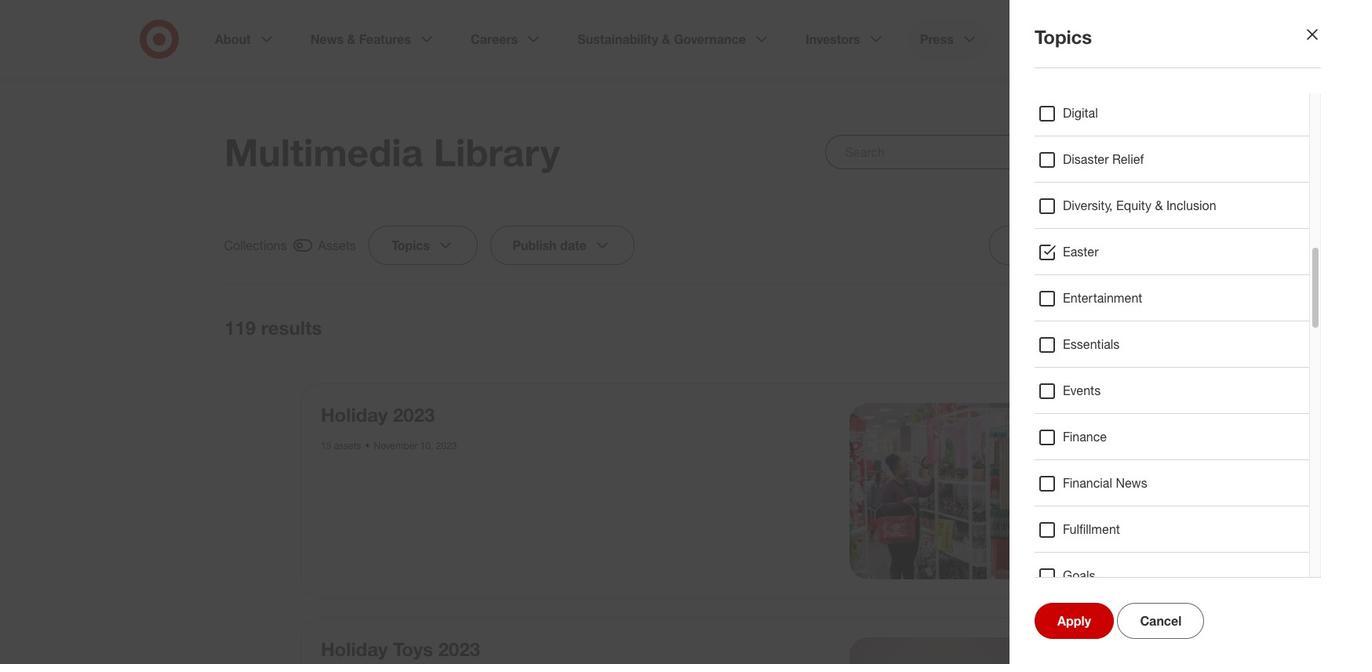 Task type: vqa. For each thing, say whether or not it's contained in the screenshot.
Past 30 days Past
no



Task type: locate. For each thing, give the bounding box(es) containing it.
Easter checkbox
[[1038, 243, 1057, 262]]

Search search field
[[826, 135, 1122, 169]]

events
[[1063, 383, 1101, 399]]

2023 right toys
[[438, 637, 480, 661]]

topics
[[1035, 25, 1092, 49], [392, 238, 430, 253]]

topics up digital
[[1035, 25, 1092, 49]]

1 vertical spatial holiday
[[321, 637, 388, 661]]

topics inside dialog
[[1035, 25, 1092, 49]]

relief
[[1112, 151, 1144, 167]]

disaster relief
[[1063, 151, 1144, 167]]

financial
[[1063, 475, 1112, 491]]

inclusion
[[1166, 198, 1216, 213]]

2 vertical spatial 2023
[[438, 637, 480, 661]]

Goals checkbox
[[1038, 567, 1057, 586]]

0 horizontal spatial topics
[[392, 238, 430, 253]]

Essentials checkbox
[[1038, 336, 1057, 355]]

apply button
[[1035, 603, 1114, 639]]

holiday up assets
[[321, 403, 388, 427]]

disaster
[[1063, 151, 1109, 167]]

1 vertical spatial 2023
[[436, 440, 457, 452]]

None checkbox
[[1053, 316, 1122, 340]]

1 horizontal spatial topics
[[1035, 25, 1092, 49]]

holiday
[[321, 403, 388, 427], [321, 637, 388, 661]]

119
[[224, 316, 256, 340]]

holiday left toys
[[321, 637, 388, 661]]

easter
[[1063, 244, 1099, 260]]

2 holiday from the top
[[321, 637, 388, 661]]

holiday toys 2023 link
[[321, 637, 480, 661]]

None checkbox
[[224, 235, 356, 256]]

topics right assets on the top of the page
[[392, 238, 430, 253]]

november 10, 2023
[[374, 440, 457, 452]]

2023 right 10,
[[436, 440, 457, 452]]

results
[[261, 316, 322, 340]]

library
[[434, 129, 560, 175]]

news
[[1116, 475, 1147, 491]]

Entertainment checkbox
[[1038, 289, 1057, 308]]

Diversity, Equity & Inclusion checkbox
[[1038, 197, 1057, 216]]

15
[[321, 440, 331, 452]]

2023
[[393, 403, 435, 427], [436, 440, 457, 452], [438, 637, 480, 661]]

1 vertical spatial topics
[[392, 238, 430, 253]]

cancel button
[[1117, 603, 1204, 639]]

date
[[561, 238, 587, 253]]

0 vertical spatial holiday
[[321, 403, 388, 427]]

1 holiday from the top
[[321, 403, 388, 427]]

2023 for toys
[[438, 637, 480, 661]]

0 vertical spatial topics
[[1035, 25, 1092, 49]]

2023 up november 10, 2023
[[393, 403, 435, 427]]



Task type: describe. For each thing, give the bounding box(es) containing it.
a guest carrying a red target basket browses colorful holiday displays. image
[[849, 403, 1025, 579]]

holiday toys 2023
[[321, 637, 480, 661]]

checked image
[[293, 236, 312, 255]]

topics inside button
[[392, 238, 430, 253]]

goals
[[1063, 568, 1096, 584]]

topics button
[[369, 226, 478, 265]]

Events checkbox
[[1038, 382, 1057, 401]]

collections
[[224, 238, 287, 253]]

holiday 2023 link
[[321, 403, 435, 427]]

2023 for 10,
[[436, 440, 457, 452]]

finance
[[1063, 429, 1107, 445]]

Finance checkbox
[[1038, 428, 1057, 447]]

holiday for holiday toys 2023
[[321, 637, 388, 661]]

10,
[[420, 440, 433, 452]]

entertainment
[[1063, 290, 1142, 306]]

apply
[[1057, 613, 1091, 629]]

multimedia library
[[224, 129, 560, 175]]

financial news
[[1063, 475, 1147, 491]]

15 assets
[[321, 440, 361, 452]]

november
[[374, 440, 418, 452]]

119 results
[[224, 316, 322, 340]]

holiday 2023
[[321, 403, 435, 427]]

0 vertical spatial 2023
[[393, 403, 435, 427]]

Fulfillment checkbox
[[1038, 521, 1057, 540]]

publish
[[513, 238, 557, 253]]

topics dialog
[[0, 0, 1346, 664]]

digital
[[1063, 105, 1098, 121]]

&
[[1155, 198, 1163, 213]]

essentials
[[1063, 337, 1120, 352]]

diversity,
[[1063, 198, 1113, 213]]

multimedia
[[224, 129, 423, 175]]

equity
[[1116, 198, 1152, 213]]

cancel
[[1140, 613, 1182, 629]]

diversity, equity & inclusion
[[1063, 198, 1216, 213]]

unchecked image
[[1078, 319, 1097, 337]]

assets
[[334, 440, 361, 452]]

publish date
[[513, 238, 587, 253]]

fulfillment
[[1063, 522, 1120, 537]]

publish date button
[[490, 226, 635, 265]]

toys
[[393, 637, 433, 661]]

Disaster Relief checkbox
[[1038, 151, 1057, 169]]

holiday for holiday 2023
[[321, 403, 388, 427]]

Financial News checkbox
[[1038, 475, 1057, 493]]

Digital checkbox
[[1038, 104, 1057, 123]]

assets
[[319, 238, 356, 253]]



